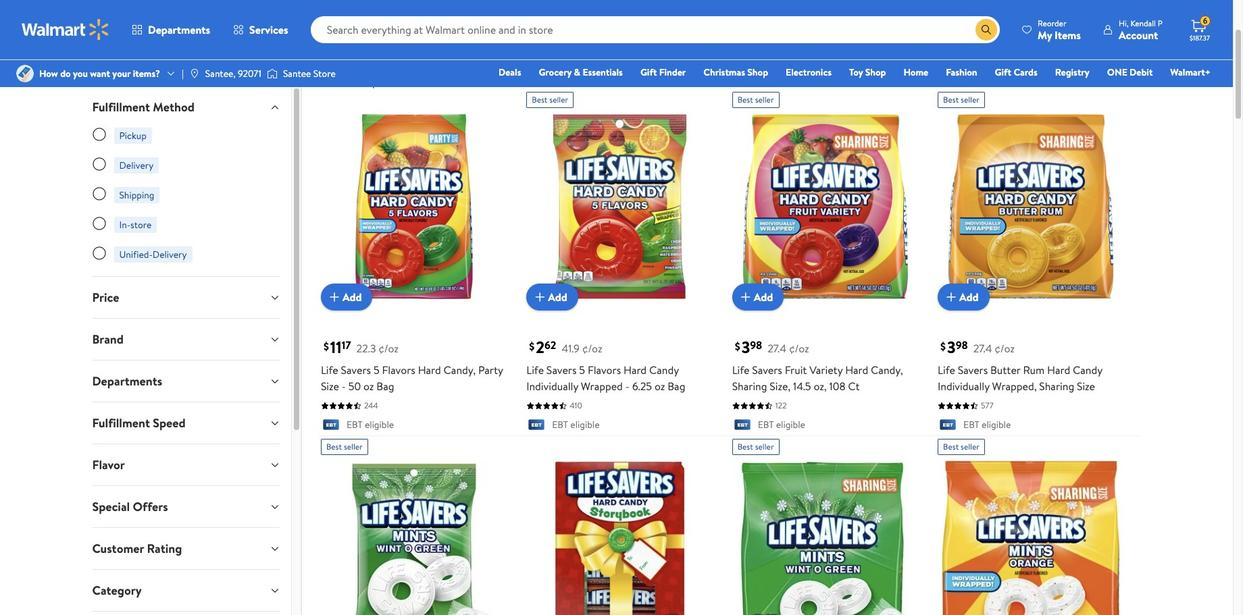 Task type: describe. For each thing, give the bounding box(es) containing it.
$ 3 98 27.4 ¢/oz life savers fruit variety hard candy, sharing size, 14.5 oz, 108 ct
[[732, 336, 903, 394]]

22.3
[[357, 342, 376, 357]]

departments tab
[[81, 361, 291, 402]]

add to cart image for 2
[[532, 290, 548, 306]]

savers for $ 2 62 41.9 ¢/oz life savers 5 flavors hard candy individually wrapped - 6.25 oz bag
[[547, 363, 577, 378]]

christmas shop
[[704, 66, 769, 79]]

fulfillment for fulfillment speed
[[92, 415, 150, 432]]

shipping
[[119, 189, 154, 202]]

fashion
[[946, 66, 978, 79]]

deals link
[[493, 65, 527, 80]]

category button
[[81, 570, 291, 612]]

Pickup radio
[[92, 128, 106, 141]]

flavors for 2
[[588, 363, 621, 378]]

one debit link
[[1101, 65, 1159, 80]]

price for price when purchased online
[[318, 74, 342, 89]]

customer rating
[[92, 541, 182, 558]]

0 vertical spatial departments button
[[120, 14, 222, 46]]

cards
[[1014, 66, 1038, 79]]

27.4 for $ 3 98 27.4 ¢/oz life savers butter rum hard candy individually wrapped, sharing size
[[974, 342, 992, 357]]

category tab
[[81, 570, 291, 612]]

one
[[1108, 66, 1128, 79]]

hard for $ 3 98 27.4 ¢/oz life savers butter rum hard candy individually wrapped, sharing size
[[1048, 363, 1071, 378]]

ebt for $ 3 98 27.4 ¢/oz life savers fruit variety hard candy, sharing size, 14.5 oz, 108 ct
[[758, 419, 774, 432]]

reorder my items
[[1038, 17, 1081, 42]]

lifesaver candy (548)
[[318, 46, 440, 64]]

search icon image
[[981, 24, 992, 35]]

50
[[349, 379, 361, 394]]

add to cart image for 3
[[944, 290, 960, 306]]

6.25
[[632, 379, 652, 394]]

(548)
[[414, 49, 440, 64]]

¢/oz for $ 2 62 41.9 ¢/oz life savers 5 flavors hard candy individually wrapped - 6.25 oz bag
[[582, 342, 603, 357]]

$ for $ 2 62 41.9 ¢/oz life savers 5 flavors hard candy individually wrapped - 6.25 oz bag
[[529, 339, 535, 354]]

grocery
[[539, 66, 572, 79]]

debit
[[1130, 66, 1153, 79]]

unified-
[[119, 248, 153, 262]]

santee
[[283, 67, 311, 80]]

27.4 for $ 3 98 27.4 ¢/oz life savers fruit variety hard candy, sharing size, 14.5 oz, 108 ct
[[768, 342, 787, 357]]

fulfillment method tab
[[81, 87, 291, 128]]

items
[[1055, 27, 1081, 42]]

electronics link
[[780, 65, 838, 80]]

you
[[73, 67, 88, 80]]

0 horizontal spatial candy
[[374, 46, 412, 64]]

bag for 11
[[377, 379, 394, 394]]

hard for $ 11 17 22.3 ¢/oz life savers 5 flavors hard candy, party size - 50 oz bag
[[418, 363, 441, 378]]

rum
[[1024, 363, 1045, 378]]

santee,
[[205, 67, 236, 80]]

0 vertical spatial delivery
[[119, 159, 154, 172]]

gift for gift cards
[[995, 66, 1012, 79]]

offers
[[133, 499, 168, 516]]

speed
[[153, 415, 186, 432]]

$ for $ 3 98 27.4 ¢/oz life savers butter rum hard candy individually wrapped, sharing size
[[941, 339, 946, 354]]

- for 11
[[342, 379, 346, 394]]

$187.37
[[1190, 33, 1210, 43]]

services
[[249, 22, 288, 37]]

oz for 2
[[655, 379, 665, 394]]

individually for 2
[[527, 379, 579, 394]]

size inside $ 11 17 22.3 ¢/oz life savers 5 flavors hard candy, party size - 50 oz bag
[[321, 379, 339, 394]]

customer rating button
[[81, 529, 291, 570]]

wrapped,
[[993, 379, 1037, 394]]

ebt eligible for $ 2 62 41.9 ¢/oz life savers 5 flavors hard candy individually wrapped - 6.25 oz bag
[[552, 419, 600, 432]]

do
[[60, 67, 71, 80]]

6 $187.37
[[1190, 15, 1210, 43]]

gift finder
[[641, 66, 686, 79]]

savers for $ 3 98 27.4 ¢/oz life savers butter rum hard candy individually wrapped, sharing size
[[958, 363, 988, 378]]

customer
[[92, 541, 144, 558]]

your
[[112, 67, 131, 80]]

santee store
[[283, 67, 336, 80]]

life for $ 11 17 22.3 ¢/oz life savers 5 flavors hard candy, party size - 50 oz bag
[[321, 363, 338, 378]]

410
[[570, 400, 582, 412]]

life for $ 2 62 41.9 ¢/oz life savers 5 flavors hard candy individually wrapped - 6.25 oz bag
[[527, 363, 544, 378]]

price when purchased online
[[318, 74, 451, 89]]

items?
[[133, 67, 160, 80]]

ebt image for $ 3 98 27.4 ¢/oz life savers fruit variety hard candy, sharing size, 14.5 oz, 108 ct
[[732, 420, 753, 433]]

14.5
[[793, 379, 811, 394]]

price button
[[81, 277, 291, 318]]

108
[[830, 379, 846, 394]]

hi,
[[1119, 17, 1129, 29]]

gift cards
[[995, 66, 1038, 79]]

fulfillment speed
[[92, 415, 186, 432]]

5 for 11
[[374, 363, 380, 378]]

store
[[130, 218, 152, 232]]

gift finder link
[[635, 65, 692, 80]]

special offers tab
[[81, 487, 291, 528]]

in-store
[[119, 218, 152, 232]]

- for 2
[[626, 379, 630, 394]]

life savers 5 flavors christmas hard candy storybook gift box - 6.84 oz image
[[527, 461, 714, 616]]

17
[[342, 339, 351, 353]]

store
[[313, 67, 336, 80]]

flavors for 11
[[382, 363, 416, 378]]

price tab
[[81, 277, 291, 318]]

finder
[[659, 66, 686, 79]]

brand
[[92, 331, 124, 348]]

$ 2 62 41.9 ¢/oz life savers 5 flavors hard candy individually wrapped - 6.25 oz bag
[[527, 336, 686, 394]]

brand button
[[81, 319, 291, 360]]

fulfillment for fulfillment method
[[92, 99, 150, 116]]

flavor tab
[[81, 445, 291, 486]]

eligible for $ 2 62 41.9 ¢/oz life savers 5 flavors hard candy individually wrapped - 6.25 oz bag
[[571, 419, 600, 432]]

pickup
[[119, 129, 147, 143]]

unified-delivery
[[119, 248, 187, 262]]

walmart+
[[1171, 66, 1211, 79]]

Unified-Delivery radio
[[92, 247, 106, 260]]

5 for 2
[[579, 363, 585, 378]]

life savers fruit variety hard candy, sharing size, 14.5 oz, 108 ct image
[[732, 114, 919, 300]]

fruit
[[785, 363, 807, 378]]

life for $ 3 98 27.4 ¢/oz life savers fruit variety hard candy, sharing size, 14.5 oz, 108 ct
[[732, 363, 750, 378]]

ebt eligible for $ 11 17 22.3 ¢/oz life savers 5 flavors hard candy, party size - 50 oz bag
[[347, 419, 394, 432]]

when
[[345, 74, 370, 89]]

41.9
[[562, 342, 580, 357]]

special offers button
[[81, 487, 291, 528]]

life savers orange breath mint hard candy, sharing size - 13 oz bag image
[[938, 461, 1125, 616]]

lifesaver
[[318, 46, 371, 64]]

candy for 2
[[649, 363, 679, 378]]

toy shop
[[850, 66, 886, 79]]

1 vertical spatial delivery
[[153, 248, 187, 262]]

online
[[423, 74, 451, 89]]

account
[[1119, 27, 1159, 42]]

special offers
[[92, 499, 168, 516]]

add button for $ 11 17 22.3 ¢/oz life savers 5 flavors hard candy, party size - 50 oz bag
[[321, 284, 373, 311]]



Task type: locate. For each thing, give the bounding box(es) containing it.
fulfillment inside 'tab'
[[92, 99, 150, 116]]

 image for how do you want your items?
[[16, 65, 34, 82]]

1 gift from the left
[[641, 66, 657, 79]]

eligible down 244
[[365, 419, 394, 432]]

2 individually from the left
[[938, 379, 990, 394]]

0 horizontal spatial oz
[[364, 379, 374, 394]]

life savers wint-o-green breath mints hard candy, sharing size - 13 oz image
[[732, 461, 919, 616]]

2 add to cart image from the left
[[738, 290, 754, 306]]

oz
[[364, 379, 374, 394], [655, 379, 665, 394]]

bag up 244
[[377, 379, 394, 394]]

add to cart image for 11
[[326, 290, 343, 306]]

1 horizontal spatial ebt image
[[938, 420, 958, 433]]

ebt eligible for $ 3 98 27.4 ¢/oz life savers butter rum hard candy individually wrapped, sharing size
[[964, 419, 1011, 432]]

eligible for $ 11 17 22.3 ¢/oz life savers 5 flavors hard candy, party size - 50 oz bag
[[365, 419, 394, 432]]

0 horizontal spatial price
[[92, 289, 119, 306]]

1 vertical spatial fulfillment
[[92, 415, 150, 432]]

1 ebt from the left
[[347, 419, 363, 432]]

1 bag from the left
[[377, 379, 394, 394]]

3 for $ 3 98 27.4 ¢/oz life savers fruit variety hard candy, sharing size, 14.5 oz, 108 ct
[[742, 336, 750, 359]]

1 add button from the left
[[321, 284, 373, 311]]

bag inside $ 2 62 41.9 ¢/oz life savers 5 flavors hard candy individually wrapped - 6.25 oz bag
[[668, 379, 686, 394]]

oz for 11
[[364, 379, 374, 394]]

1 horizontal spatial ebt image
[[527, 420, 547, 433]]

ebt image for 2
[[527, 420, 547, 433]]

$ for $ 11 17 22.3 ¢/oz life savers 5 flavors hard candy, party size - 50 oz bag
[[324, 339, 329, 354]]

1 oz from the left
[[364, 379, 374, 394]]

1 horizontal spatial sharing
[[1040, 379, 1075, 394]]

departments inside departments tab
[[92, 373, 162, 390]]

ebt image
[[732, 420, 753, 433], [938, 420, 958, 433]]

5 down 22.3
[[374, 363, 380, 378]]

1 horizontal spatial individually
[[938, 379, 990, 394]]

candy, right variety
[[871, 363, 903, 378]]

kendall
[[1131, 17, 1156, 29]]

3 for $ 3 98 27.4 ¢/oz life savers butter rum hard candy individually wrapped, sharing size
[[948, 336, 956, 359]]

3 savers from the left
[[752, 363, 783, 378]]

home link
[[898, 65, 935, 80]]

departments up the |
[[148, 22, 210, 37]]

0 horizontal spatial 27.4
[[768, 342, 787, 357]]

4 add button from the left
[[938, 284, 990, 311]]

92071
[[238, 67, 262, 80]]

individually up 410 in the bottom of the page
[[527, 379, 579, 394]]

add to cart image for 3
[[738, 290, 754, 306]]

fulfillment method button
[[81, 87, 291, 128]]

577
[[981, 400, 994, 412]]

fashion link
[[940, 65, 984, 80]]

fulfillment method option group
[[92, 128, 280, 276]]

$
[[324, 339, 329, 354], [529, 339, 535, 354], [735, 339, 741, 354], [941, 339, 946, 354]]

$ inside $ 2 62 41.9 ¢/oz life savers 5 flavors hard candy individually wrapped - 6.25 oz bag
[[529, 339, 535, 354]]

life inside $ 2 62 41.9 ¢/oz life savers 5 flavors hard candy individually wrapped - 6.25 oz bag
[[527, 363, 544, 378]]

category
[[92, 583, 142, 600]]

0 horizontal spatial individually
[[527, 379, 579, 394]]

services button
[[222, 14, 300, 46]]

¢/oz up butter
[[995, 342, 1015, 357]]

4 ebt from the left
[[964, 419, 980, 432]]

candy right rum
[[1073, 363, 1103, 378]]

bag inside $ 11 17 22.3 ¢/oz life savers 5 flavors hard candy, party size - 50 oz bag
[[377, 379, 394, 394]]

1 shop from the left
[[748, 66, 769, 79]]

2 size from the left
[[1077, 379, 1096, 394]]

0 vertical spatial fulfillment
[[92, 99, 150, 116]]

bag
[[377, 379, 394, 394], [668, 379, 686, 394]]

¢/oz for $ 3 98 27.4 ¢/oz life savers butter rum hard candy individually wrapped, sharing size
[[995, 342, 1015, 357]]

candy,
[[444, 363, 476, 378], [871, 363, 903, 378]]

life down 11
[[321, 363, 338, 378]]

customer rating tab
[[81, 529, 291, 570]]

2 shop from the left
[[866, 66, 886, 79]]

add to cart image
[[326, 290, 343, 306], [738, 290, 754, 306]]

2 add to cart image from the left
[[944, 290, 960, 306]]

life inside $ 3 98 27.4 ¢/oz life savers butter rum hard candy individually wrapped, sharing size
[[938, 363, 956, 378]]

0 vertical spatial departments
[[148, 22, 210, 37]]

5 down 41.9
[[579, 363, 585, 378]]

4 $ from the left
[[941, 339, 946, 354]]

candy, for 11
[[444, 363, 476, 378]]

6
[[1203, 15, 1208, 26]]

1 horizontal spatial add to cart image
[[738, 290, 754, 306]]

gift cards link
[[989, 65, 1044, 80]]

candy, inside $ 3 98 27.4 ¢/oz life savers fruit variety hard candy, sharing size, 14.5 oz, 108 ct
[[871, 363, 903, 378]]

gift left cards
[[995, 66, 1012, 79]]

bag right 6.25
[[668, 379, 686, 394]]

1 horizontal spatial size
[[1077, 379, 1096, 394]]

1 eligible from the left
[[365, 419, 394, 432]]

122
[[776, 400, 787, 412]]

0 horizontal spatial 98
[[750, 339, 763, 353]]

27.4 inside $ 3 98 27.4 ¢/oz life savers fruit variety hard candy, sharing size, 14.5 oz, 108 ct
[[768, 342, 787, 357]]

candy up 6.25
[[649, 363, 679, 378]]

candy, left party
[[444, 363, 476, 378]]

fulfillment method
[[92, 99, 195, 116]]

method
[[153, 99, 195, 116]]

1 horizontal spatial flavors
[[588, 363, 621, 378]]

deals
[[499, 66, 521, 79]]

In-store radio
[[92, 217, 106, 230]]

0 horizontal spatial size
[[321, 379, 339, 394]]

¢/oz right 41.9
[[582, 342, 603, 357]]

5
[[374, 363, 380, 378], [579, 363, 585, 378]]

1 ¢/oz from the left
[[379, 342, 399, 357]]

1 sharing from the left
[[732, 379, 767, 394]]

ebt image for $ 3 98 27.4 ¢/oz life savers butter rum hard candy individually wrapped, sharing size
[[938, 420, 958, 433]]

hard up ct
[[846, 363, 869, 378]]

98 inside $ 3 98 27.4 ¢/oz life savers butter rum hard candy individually wrapped, sharing size
[[956, 339, 968, 353]]

savers inside $ 11 17 22.3 ¢/oz life savers 5 flavors hard candy, party size - 50 oz bag
[[341, 363, 371, 378]]

1 ebt eligible from the left
[[347, 419, 394, 432]]

$ inside $ 11 17 22.3 ¢/oz life savers 5 flavors hard candy, party size - 50 oz bag
[[324, 339, 329, 354]]

1 ebt image from the left
[[321, 420, 341, 433]]

savers for $ 11 17 22.3 ¢/oz life savers 5 flavors hard candy, party size - 50 oz bag
[[341, 363, 371, 378]]

2 bag from the left
[[668, 379, 686, 394]]

 image
[[189, 68, 200, 79]]

ebt for $ 3 98 27.4 ¢/oz life savers butter rum hard candy individually wrapped, sharing size
[[964, 419, 980, 432]]

eligible for $ 3 98 27.4 ¢/oz life savers butter rum hard candy individually wrapped, sharing size
[[982, 419, 1011, 432]]

$ inside $ 3 98 27.4 ¢/oz life savers fruit variety hard candy, sharing size, 14.5 oz, 108 ct
[[735, 339, 741, 354]]

eligible down 410 in the bottom of the page
[[571, 419, 600, 432]]

¢/oz for $ 11 17 22.3 ¢/oz life savers 5 flavors hard candy, party size - 50 oz bag
[[379, 342, 399, 357]]

want
[[90, 67, 110, 80]]

savers left butter
[[958, 363, 988, 378]]

2 horizontal spatial candy
[[1073, 363, 1103, 378]]

oz right 6.25
[[655, 379, 665, 394]]

sharing inside $ 3 98 27.4 ¢/oz life savers fruit variety hard candy, sharing size, 14.5 oz, 108 ct
[[732, 379, 767, 394]]

shop right toy
[[866, 66, 886, 79]]

0 horizontal spatial 3
[[742, 336, 750, 359]]

1 size from the left
[[321, 379, 339, 394]]

Search search field
[[311, 16, 1000, 43]]

5 inside $ 11 17 22.3 ¢/oz life savers 5 flavors hard candy, party size - 50 oz bag
[[374, 363, 380, 378]]

1 add to cart image from the left
[[326, 290, 343, 306]]

ebt eligible down 122
[[758, 419, 806, 432]]

add button for $ 2 62 41.9 ¢/oz life savers 5 flavors hard candy individually wrapped - 6.25 oz bag
[[527, 284, 578, 311]]

life savers wint-o-green breath mints hard candy - 6.25 oz bag image
[[321, 461, 508, 616]]

2 candy, from the left
[[871, 363, 903, 378]]

candy, inside $ 11 17 22.3 ¢/oz life savers 5 flavors hard candy, party size - 50 oz bag
[[444, 363, 476, 378]]

sharing
[[732, 379, 767, 394], [1040, 379, 1075, 394]]

life down "2"
[[527, 363, 544, 378]]

candy inside $ 2 62 41.9 ¢/oz life savers 5 flavors hard candy individually wrapped - 6.25 oz bag
[[649, 363, 679, 378]]

oz inside $ 2 62 41.9 ¢/oz life savers 5 flavors hard candy individually wrapped - 6.25 oz bag
[[655, 379, 665, 394]]

hard inside $ 3 98 27.4 ¢/oz life savers butter rum hard candy individually wrapped, sharing size
[[1048, 363, 1071, 378]]

brand tab
[[81, 319, 291, 360]]

registry
[[1056, 66, 1090, 79]]

eligible
[[365, 419, 394, 432], [571, 419, 600, 432], [776, 419, 806, 432], [982, 419, 1011, 432]]

walmart image
[[22, 19, 109, 41]]

departments button down brand dropdown button
[[81, 361, 291, 402]]

add button for $ 3 98 27.4 ¢/oz life savers butter rum hard candy individually wrapped, sharing size
[[938, 284, 990, 311]]

gift left "finder" in the top of the page
[[641, 66, 657, 79]]

departments
[[148, 22, 210, 37], [92, 373, 162, 390]]

 image for santee store
[[267, 67, 278, 80]]

2 gift from the left
[[995, 66, 1012, 79]]

savers inside $ 3 98 27.4 ¢/oz life savers butter rum hard candy individually wrapped, sharing size
[[958, 363, 988, 378]]

0 horizontal spatial 5
[[374, 363, 380, 378]]

1 horizontal spatial 5
[[579, 363, 585, 378]]

add for $ 3 98 27.4 ¢/oz life savers fruit variety hard candy, sharing size, 14.5 oz, 108 ct
[[754, 290, 773, 305]]

legal information image
[[457, 76, 468, 87]]

size,
[[770, 379, 791, 394]]

savers up size,
[[752, 363, 783, 378]]

santee, 92071
[[205, 67, 262, 80]]

oz,
[[814, 379, 827, 394]]

p
[[1158, 17, 1163, 29]]

2 add from the left
[[548, 290, 568, 305]]

2 - from the left
[[626, 379, 630, 394]]

price inside dropdown button
[[92, 289, 119, 306]]

1 savers from the left
[[341, 363, 371, 378]]

4 life from the left
[[938, 363, 956, 378]]

in-
[[119, 218, 130, 232]]

ebt for $ 11 17 22.3 ¢/oz life savers 5 flavors hard candy, party size - 50 oz bag
[[347, 419, 363, 432]]

hard right rum
[[1048, 363, 1071, 378]]

eligible down 577
[[982, 419, 1011, 432]]

departments up the fulfillment speed on the left bottom of page
[[92, 373, 162, 390]]

individually for 3
[[938, 379, 990, 394]]

11
[[330, 336, 342, 359]]

life left butter
[[938, 363, 956, 378]]

Walmart Site-Wide search field
[[311, 16, 1000, 43]]

add for $ 2 62 41.9 ¢/oz life savers 5 flavors hard candy individually wrapped - 6.25 oz bag
[[548, 290, 568, 305]]

3 add from the left
[[754, 290, 773, 305]]

fulfillment up flavor
[[92, 415, 150, 432]]

flavors inside $ 2 62 41.9 ¢/oz life savers 5 flavors hard candy individually wrapped - 6.25 oz bag
[[588, 363, 621, 378]]

 image
[[16, 65, 34, 82], [267, 67, 278, 80]]

27.4 up butter
[[974, 342, 992, 357]]

registry link
[[1049, 65, 1096, 80]]

candy up purchased
[[374, 46, 412, 64]]

1 vertical spatial departments
[[92, 373, 162, 390]]

1 horizontal spatial  image
[[267, 67, 278, 80]]

flavor button
[[81, 445, 291, 486]]

0 horizontal spatial sharing
[[732, 379, 767, 394]]

life left fruit
[[732, 363, 750, 378]]

eligible down 122
[[776, 419, 806, 432]]

¢/oz inside $ 3 98 27.4 ¢/oz life savers fruit variety hard candy, sharing size, 14.5 oz, 108 ct
[[789, 342, 809, 357]]

98 for $ 3 98 27.4 ¢/oz life savers butter rum hard candy individually wrapped, sharing size
[[956, 339, 968, 353]]

candy inside $ 3 98 27.4 ¢/oz life savers butter rum hard candy individually wrapped, sharing size
[[1073, 363, 1103, 378]]

1 horizontal spatial 3
[[948, 336, 956, 359]]

3
[[742, 336, 750, 359], [948, 336, 956, 359]]

size inside $ 3 98 27.4 ¢/oz life savers butter rum hard candy individually wrapped, sharing size
[[1077, 379, 1096, 394]]

toy shop link
[[844, 65, 892, 80]]

Shipping radio
[[92, 187, 106, 201]]

2 ebt eligible from the left
[[552, 419, 600, 432]]

1 vertical spatial price
[[92, 289, 119, 306]]

flavors inside $ 11 17 22.3 ¢/oz life savers 5 flavors hard candy, party size - 50 oz bag
[[382, 363, 416, 378]]

2 savers from the left
[[547, 363, 577, 378]]

life for $ 3 98 27.4 ¢/oz life savers butter rum hard candy individually wrapped, sharing size
[[938, 363, 956, 378]]

price left when
[[318, 74, 342, 89]]

fulfillment speed tab
[[81, 403, 291, 444]]

fulfillment up pickup
[[92, 99, 150, 116]]

2 5 from the left
[[579, 363, 585, 378]]

4 savers from the left
[[958, 363, 988, 378]]

 image left how on the top of page
[[16, 65, 34, 82]]

savers for $ 3 98 27.4 ¢/oz life savers fruit variety hard candy, sharing size, 14.5 oz, 108 ct
[[752, 363, 783, 378]]

2 eligible from the left
[[571, 419, 600, 432]]

0 vertical spatial price
[[318, 74, 342, 89]]

sharing down rum
[[1040, 379, 1075, 394]]

1 $ from the left
[[324, 339, 329, 354]]

ebt eligible down 244
[[347, 419, 394, 432]]

tab
[[81, 612, 291, 616]]

98
[[750, 339, 763, 353], [956, 339, 968, 353]]

0 horizontal spatial shop
[[748, 66, 769, 79]]

special
[[92, 499, 130, 516]]

1 98 from the left
[[750, 339, 763, 353]]

departments button up the |
[[120, 14, 222, 46]]

4 ebt eligible from the left
[[964, 419, 1011, 432]]

life savers butter rum hard candy individually wrapped, sharing size image
[[938, 114, 1125, 300]]

2 hard from the left
[[624, 363, 647, 378]]

one debit
[[1108, 66, 1153, 79]]

delivery up price dropdown button
[[153, 248, 187, 262]]

-
[[342, 379, 346, 394], [626, 379, 630, 394]]

eligible for $ 3 98 27.4 ¢/oz life savers fruit variety hard candy, sharing size, 14.5 oz, 108 ct
[[776, 419, 806, 432]]

life
[[321, 363, 338, 378], [527, 363, 544, 378], [732, 363, 750, 378], [938, 363, 956, 378]]

3 add button from the left
[[732, 284, 784, 311]]

¢/oz right 22.3
[[379, 342, 399, 357]]

ebt eligible down 410 in the bottom of the page
[[552, 419, 600, 432]]

1 add to cart image from the left
[[532, 290, 548, 306]]

savers down 41.9
[[547, 363, 577, 378]]

244
[[364, 400, 378, 412]]

add button for $ 3 98 27.4 ¢/oz life savers fruit variety hard candy, sharing size, 14.5 oz, 108 ct
[[732, 284, 784, 311]]

4 hard from the left
[[1048, 363, 1071, 378]]

¢/oz up fruit
[[789, 342, 809, 357]]

2 ebt image from the left
[[527, 420, 547, 433]]

ebt eligible for $ 3 98 27.4 ¢/oz life savers fruit variety hard candy, sharing size, 14.5 oz, 108 ct
[[758, 419, 806, 432]]

0 horizontal spatial  image
[[16, 65, 34, 82]]

3 eligible from the left
[[776, 419, 806, 432]]

1 horizontal spatial candy,
[[871, 363, 903, 378]]

1 horizontal spatial add to cart image
[[944, 290, 960, 306]]

life savers 5 flavors hard candy individually wrapped - 6.25 oz bag image
[[527, 114, 714, 300]]

3 ebt from the left
[[758, 419, 774, 432]]

2 ¢/oz from the left
[[582, 342, 603, 357]]

rating
[[147, 541, 182, 558]]

add for $ 3 98 27.4 ¢/oz life savers butter rum hard candy individually wrapped, sharing size
[[960, 290, 979, 305]]

walmart+ link
[[1165, 65, 1217, 80]]

add for $ 11 17 22.3 ¢/oz life savers 5 flavors hard candy, party size - 50 oz bag
[[343, 290, 362, 305]]

2 98 from the left
[[956, 339, 968, 353]]

price for price
[[92, 289, 119, 306]]

2 flavors from the left
[[588, 363, 621, 378]]

hard for $ 2 62 41.9 ¢/oz life savers 5 flavors hard candy individually wrapped - 6.25 oz bag
[[624, 363, 647, 378]]

4 eligible from the left
[[982, 419, 1011, 432]]

individually
[[527, 379, 579, 394], [938, 379, 990, 394]]

0 horizontal spatial gift
[[641, 66, 657, 79]]

delivery up 'shipping'
[[119, 159, 154, 172]]

2 oz from the left
[[655, 379, 665, 394]]

1 hard from the left
[[418, 363, 441, 378]]

4 ¢/oz from the left
[[995, 342, 1015, 357]]

$ 3 98 27.4 ¢/oz life savers butter rum hard candy individually wrapped, sharing size
[[938, 336, 1103, 394]]

savers inside $ 2 62 41.9 ¢/oz life savers 5 flavors hard candy individually wrapped - 6.25 oz bag
[[547, 363, 577, 378]]

$ for $ 3 98 27.4 ¢/oz life savers fruit variety hard candy, sharing size, 14.5 oz, 108 ct
[[735, 339, 741, 354]]

¢/oz for $ 3 98 27.4 ¢/oz life savers fruit variety hard candy, sharing size, 14.5 oz, 108 ct
[[789, 342, 809, 357]]

1 ebt image from the left
[[732, 420, 753, 433]]

3 life from the left
[[732, 363, 750, 378]]

1 fulfillment from the top
[[92, 99, 150, 116]]

- left the 50
[[342, 379, 346, 394]]

4 add from the left
[[960, 290, 979, 305]]

1 27.4 from the left
[[768, 342, 787, 357]]

life inside $ 3 98 27.4 ¢/oz life savers fruit variety hard candy, sharing size, 14.5 oz, 108 ct
[[732, 363, 750, 378]]

Delivery radio
[[92, 157, 106, 171]]

bag for 2
[[668, 379, 686, 394]]

ebt image
[[321, 420, 341, 433], [527, 420, 547, 433]]

0 horizontal spatial ebt image
[[321, 420, 341, 433]]

3 hard from the left
[[846, 363, 869, 378]]

ebt eligible
[[347, 419, 394, 432], [552, 419, 600, 432], [758, 419, 806, 432], [964, 419, 1011, 432]]

life savers 5 flavors hard candy, party size - 50 oz bag image
[[321, 114, 508, 300]]

1 individually from the left
[[527, 379, 579, 394]]

3 inside $ 3 98 27.4 ¢/oz life savers butter rum hard candy individually wrapped, sharing size
[[948, 336, 956, 359]]

0 horizontal spatial flavors
[[382, 363, 416, 378]]

candy for 3
[[1073, 363, 1103, 378]]

3 ebt eligible from the left
[[758, 419, 806, 432]]

2 27.4 from the left
[[974, 342, 992, 357]]

individually up 577
[[938, 379, 990, 394]]

2 3 from the left
[[948, 336, 956, 359]]

&
[[574, 66, 581, 79]]

$ 11 17 22.3 ¢/oz life savers 5 flavors hard candy, party size - 50 oz bag
[[321, 336, 503, 394]]

2 add button from the left
[[527, 284, 578, 311]]

purchased
[[372, 74, 420, 89]]

sharing left size,
[[732, 379, 767, 394]]

27.4 up fruit
[[768, 342, 787, 357]]

1 add from the left
[[343, 290, 362, 305]]

1 flavors from the left
[[382, 363, 416, 378]]

fulfillment speed button
[[81, 403, 291, 444]]

98 inside $ 3 98 27.4 ¢/oz life savers fruit variety hard candy, sharing size, 14.5 oz, 108 ct
[[750, 339, 763, 353]]

1 life from the left
[[321, 363, 338, 378]]

2 $ from the left
[[529, 339, 535, 354]]

¢/oz inside $ 11 17 22.3 ¢/oz life savers 5 flavors hard candy, party size - 50 oz bag
[[379, 342, 399, 357]]

sharing inside $ 3 98 27.4 ¢/oz life savers butter rum hard candy individually wrapped, sharing size
[[1040, 379, 1075, 394]]

ebt for $ 2 62 41.9 ¢/oz life savers 5 flavors hard candy individually wrapped - 6.25 oz bag
[[552, 419, 568, 432]]

life inside $ 11 17 22.3 ¢/oz life savers 5 flavors hard candy, party size - 50 oz bag
[[321, 363, 338, 378]]

ebt image for 11
[[321, 420, 341, 433]]

98 for $ 3 98 27.4 ¢/oz life savers fruit variety hard candy, sharing size, 14.5 oz, 108 ct
[[750, 339, 763, 353]]

christmas
[[704, 66, 745, 79]]

toy
[[850, 66, 863, 79]]

2 sharing from the left
[[1040, 379, 1075, 394]]

1 horizontal spatial price
[[318, 74, 342, 89]]

shop for christmas shop
[[748, 66, 769, 79]]

oz right the 50
[[364, 379, 374, 394]]

hard up 6.25
[[624, 363, 647, 378]]

hi, kendall p account
[[1119, 17, 1163, 42]]

0 horizontal spatial -
[[342, 379, 346, 394]]

27.4 inside $ 3 98 27.4 ¢/oz life savers butter rum hard candy individually wrapped, sharing size
[[974, 342, 992, 357]]

party
[[478, 363, 503, 378]]

individually inside $ 2 62 41.9 ¢/oz life savers 5 flavors hard candy individually wrapped - 6.25 oz bag
[[527, 379, 579, 394]]

shop
[[748, 66, 769, 79], [866, 66, 886, 79]]

1 horizontal spatial shop
[[866, 66, 886, 79]]

3 $ from the left
[[735, 339, 741, 354]]

how
[[39, 67, 58, 80]]

hard inside $ 3 98 27.4 ¢/oz life savers fruit variety hard candy, sharing size, 14.5 oz, 108 ct
[[846, 363, 869, 378]]

- left 6.25
[[626, 379, 630, 394]]

shop right christmas
[[748, 66, 769, 79]]

1 horizontal spatial bag
[[668, 379, 686, 394]]

2 fulfillment from the top
[[92, 415, 150, 432]]

1 5 from the left
[[374, 363, 380, 378]]

- inside $ 2 62 41.9 ¢/oz life savers 5 flavors hard candy individually wrapped - 6.25 oz bag
[[626, 379, 630, 394]]

 image right 92071 on the top left
[[267, 67, 278, 80]]

home
[[904, 66, 929, 79]]

2
[[536, 336, 545, 359]]

individually inside $ 3 98 27.4 ¢/oz life savers butter rum hard candy individually wrapped, sharing size
[[938, 379, 990, 394]]

0 horizontal spatial add to cart image
[[532, 290, 548, 306]]

candy, for 3
[[871, 363, 903, 378]]

ebt eligible down 577
[[964, 419, 1011, 432]]

27.4
[[768, 342, 787, 357], [974, 342, 992, 357]]

1 vertical spatial departments button
[[81, 361, 291, 402]]

0 horizontal spatial add to cart image
[[326, 290, 343, 306]]

2 ebt image from the left
[[938, 420, 958, 433]]

1 horizontal spatial -
[[626, 379, 630, 394]]

5 inside $ 2 62 41.9 ¢/oz life savers 5 flavors hard candy individually wrapped - 6.25 oz bag
[[579, 363, 585, 378]]

savers inside $ 3 98 27.4 ¢/oz life savers fruit variety hard candy, sharing size, 14.5 oz, 108 ct
[[752, 363, 783, 378]]

savers up the 50
[[341, 363, 371, 378]]

1 - from the left
[[342, 379, 346, 394]]

hard left party
[[418, 363, 441, 378]]

ct
[[848, 379, 860, 394]]

¢/oz inside $ 3 98 27.4 ¢/oz life savers butter rum hard candy individually wrapped, sharing size
[[995, 342, 1015, 357]]

flavor
[[92, 457, 125, 474]]

1 horizontal spatial candy
[[649, 363, 679, 378]]

1 3 from the left
[[742, 336, 750, 359]]

1 horizontal spatial oz
[[655, 379, 665, 394]]

0 horizontal spatial ebt image
[[732, 420, 753, 433]]

0 horizontal spatial bag
[[377, 379, 394, 394]]

0 horizontal spatial candy,
[[444, 363, 476, 378]]

1 horizontal spatial gift
[[995, 66, 1012, 79]]

2 life from the left
[[527, 363, 544, 378]]

gift for gift finder
[[641, 66, 657, 79]]

oz inside $ 11 17 22.3 ¢/oz life savers 5 flavors hard candy, party size - 50 oz bag
[[364, 379, 374, 394]]

butter
[[991, 363, 1021, 378]]

grocery & essentials
[[539, 66, 623, 79]]

fulfillment inside tab
[[92, 415, 150, 432]]

3 ¢/oz from the left
[[789, 342, 809, 357]]

2 ebt from the left
[[552, 419, 568, 432]]

price up brand
[[92, 289, 119, 306]]

seller
[[550, 94, 569, 105], [755, 94, 774, 105], [961, 94, 980, 105], [344, 441, 363, 453], [755, 441, 774, 453], [961, 441, 980, 453]]

1 horizontal spatial 98
[[956, 339, 968, 353]]

hard inside $ 11 17 22.3 ¢/oz life savers 5 flavors hard candy, party size - 50 oz bag
[[418, 363, 441, 378]]

1 horizontal spatial 27.4
[[974, 342, 992, 357]]

size
[[321, 379, 339, 394], [1077, 379, 1096, 394]]

hard inside $ 2 62 41.9 ¢/oz life savers 5 flavors hard candy individually wrapped - 6.25 oz bag
[[624, 363, 647, 378]]

1 candy, from the left
[[444, 363, 476, 378]]

shop for toy shop
[[866, 66, 886, 79]]

hard for $ 3 98 27.4 ¢/oz life savers fruit variety hard candy, sharing size, 14.5 oz, 108 ct
[[846, 363, 869, 378]]

add to cart image
[[532, 290, 548, 306], [944, 290, 960, 306]]

3 inside $ 3 98 27.4 ¢/oz life savers fruit variety hard candy, sharing size, 14.5 oz, 108 ct
[[742, 336, 750, 359]]

¢/oz inside $ 2 62 41.9 ¢/oz life savers 5 flavors hard candy individually wrapped - 6.25 oz bag
[[582, 342, 603, 357]]

$ inside $ 3 98 27.4 ¢/oz life savers butter rum hard candy individually wrapped, sharing size
[[941, 339, 946, 354]]

grocery & essentials link
[[533, 65, 629, 80]]

- inside $ 11 17 22.3 ¢/oz life savers 5 flavors hard candy, party size - 50 oz bag
[[342, 379, 346, 394]]

|
[[182, 67, 184, 80]]



Task type: vqa. For each thing, say whether or not it's contained in the screenshot.


